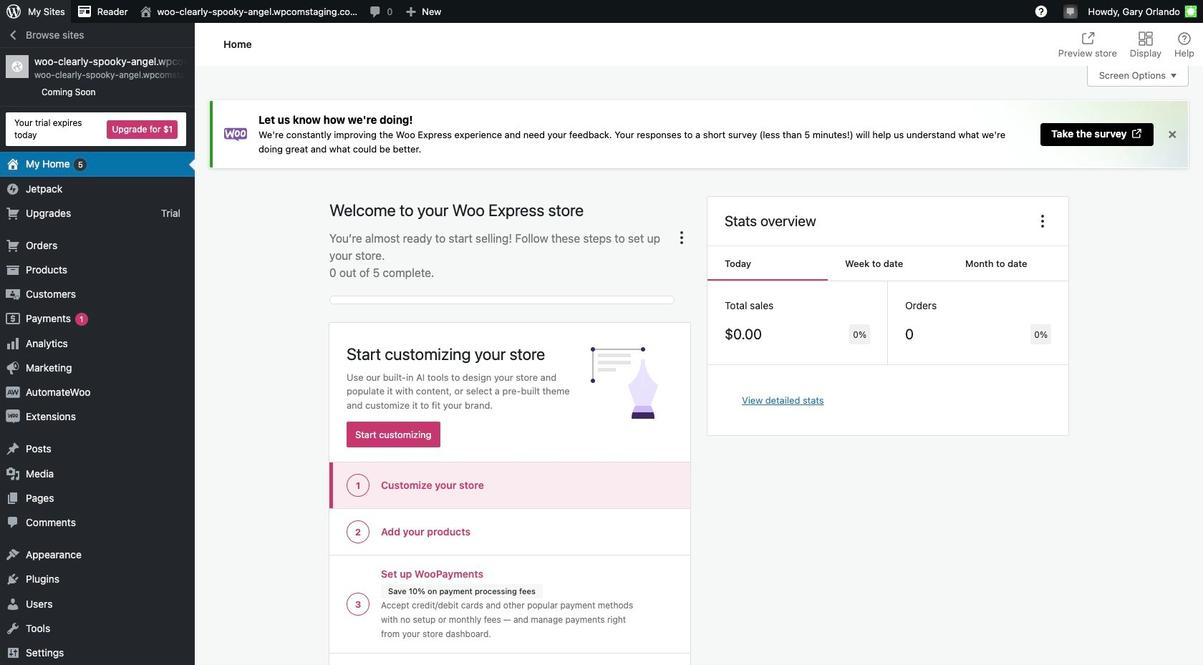 Task type: vqa. For each thing, say whether or not it's contained in the screenshot.
Customize your store illustration image
yes



Task type: describe. For each thing, give the bounding box(es) containing it.
notification image
[[1065, 5, 1076, 16]]

display options image
[[1137, 30, 1155, 47]]

task list options image
[[673, 229, 690, 247]]



Task type: locate. For each thing, give the bounding box(es) containing it.
0 vertical spatial tab list
[[1050, 23, 1203, 66]]

take the survey image
[[1131, 127, 1143, 139]]

1 vertical spatial tab list
[[708, 247, 1069, 282]]

tab list
[[1050, 23, 1203, 66], [708, 247, 1069, 282]]

toolbar navigation
[[0, 0, 1203, 26]]

customize your store illustration image
[[587, 338, 673, 423]]

main menu navigation
[[0, 23, 195, 665]]



